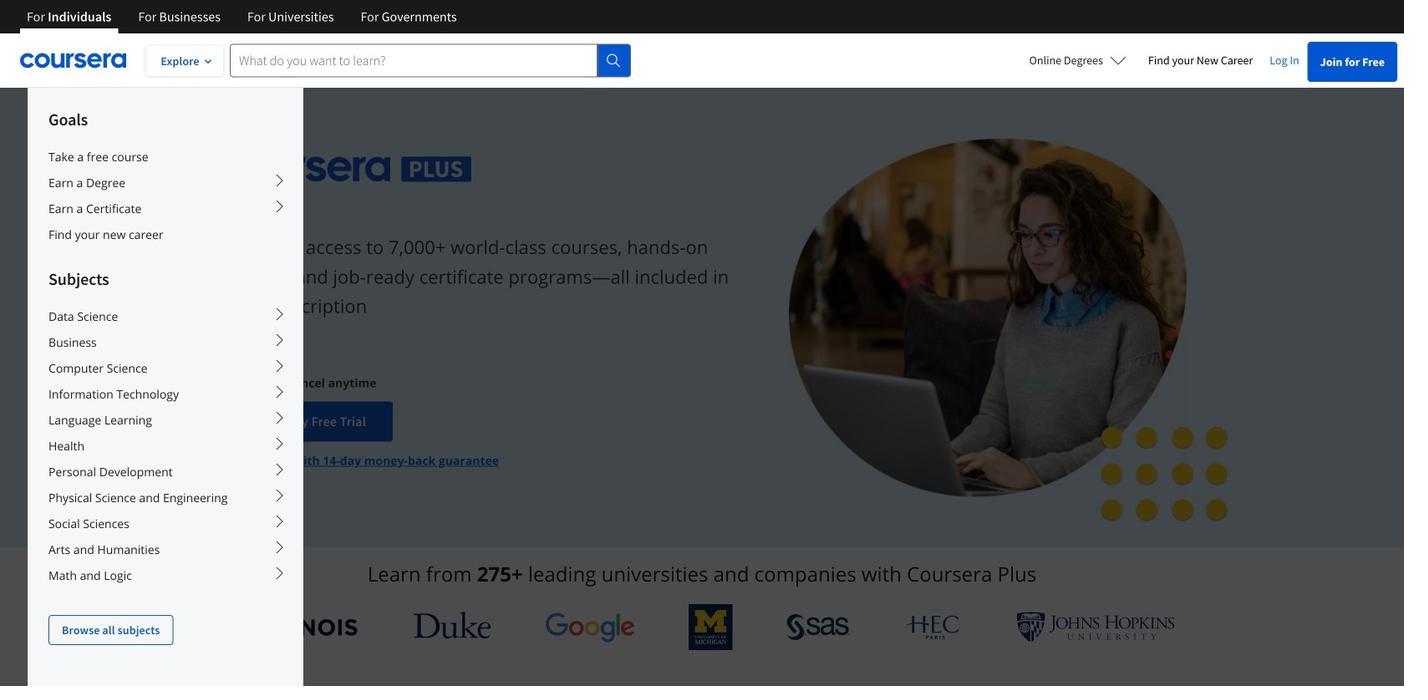 Task type: locate. For each thing, give the bounding box(es) containing it.
coursera plus image
[[217, 157, 472, 182]]

university of michigan image
[[689, 605, 733, 651]]

explore menu element
[[28, 88, 303, 646]]

None search field
[[230, 44, 631, 77]]



Task type: describe. For each thing, give the bounding box(es) containing it.
university of illinois at urbana-champaign image
[[229, 614, 360, 641]]

duke university image
[[414, 612, 491, 639]]

coursera image
[[20, 47, 126, 74]]

What do you want to learn? text field
[[230, 44, 598, 77]]

sas image
[[787, 614, 851, 641]]

banner navigation
[[13, 0, 470, 33]]

johns hopkins university image
[[1017, 612, 1176, 643]]

hec paris image
[[905, 610, 963, 645]]

google image
[[545, 612, 635, 643]]



Task type: vqa. For each thing, say whether or not it's contained in the screenshot.
THE RECENTLY
no



